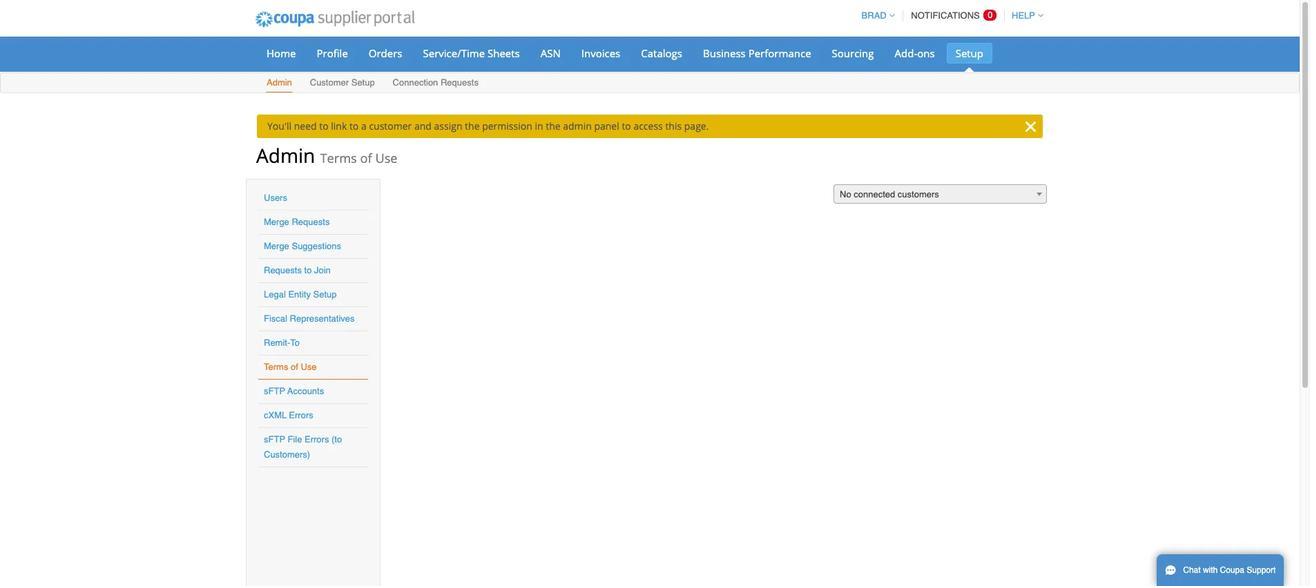 Task type: describe. For each thing, give the bounding box(es) containing it.
help
[[1012, 10, 1035, 21]]

customers
[[898, 189, 939, 200]]

need
[[294, 119, 317, 133]]

customer setup link
[[309, 75, 375, 93]]

legal entity setup
[[264, 289, 337, 300]]

merge requests link
[[264, 217, 330, 227]]

terms of use
[[264, 362, 317, 372]]

business performance
[[703, 46, 811, 60]]

errors inside the sftp file errors (to customers)
[[305, 434, 329, 445]]

sftp file errors (to customers)
[[264, 434, 342, 460]]

home link
[[258, 43, 305, 64]]

remit-to link
[[264, 338, 300, 348]]

requests to join
[[264, 265, 331, 276]]

0 vertical spatial errors
[[289, 410, 313, 421]]

to
[[290, 338, 300, 348]]

accounts
[[287, 386, 324, 396]]

brad link
[[855, 10, 895, 21]]

coupa
[[1220, 566, 1244, 575]]

legal
[[264, 289, 286, 300]]

sheets
[[488, 46, 520, 60]]

2 the from the left
[[546, 119, 561, 133]]

notifications 0
[[911, 10, 993, 21]]

add-ons
[[895, 46, 935, 60]]

add-
[[895, 46, 917, 60]]

no
[[840, 189, 851, 200]]

a
[[361, 119, 367, 133]]

merge suggestions link
[[264, 241, 341, 251]]

panel
[[594, 119, 619, 133]]

performance
[[748, 46, 811, 60]]

(to
[[331, 434, 342, 445]]

sftp accounts
[[264, 386, 324, 396]]

to left a
[[349, 119, 359, 133]]

admin for admin terms of use
[[256, 142, 315, 169]]

1 the from the left
[[465, 119, 480, 133]]

0 horizontal spatial setup
[[313, 289, 337, 300]]

business
[[703, 46, 746, 60]]

sourcing link
[[823, 43, 883, 64]]

asn
[[541, 46, 561, 60]]

profile
[[317, 46, 348, 60]]

service/time sheets link
[[414, 43, 529, 64]]

ons
[[917, 46, 935, 60]]

sftp for sftp file errors (to customers)
[[264, 434, 285, 445]]

home
[[267, 46, 296, 60]]

orders
[[369, 46, 402, 60]]

suggestions
[[292, 241, 341, 251]]

admin link
[[266, 75, 293, 93]]

support
[[1247, 566, 1276, 575]]

you'll
[[267, 119, 291, 133]]

remit-to
[[264, 338, 300, 348]]

connection requests
[[393, 77, 479, 88]]

with
[[1203, 566, 1218, 575]]

setup link
[[947, 43, 992, 64]]

users
[[264, 193, 287, 203]]

cxml
[[264, 410, 287, 421]]

invoices
[[581, 46, 620, 60]]

admin for admin
[[267, 77, 292, 88]]

coupa supplier portal image
[[246, 2, 424, 37]]

users link
[[264, 193, 287, 203]]

catalogs link
[[632, 43, 691, 64]]

add-ons link
[[886, 43, 944, 64]]

admin
[[563, 119, 592, 133]]

sourcing
[[832, 46, 874, 60]]

entity
[[288, 289, 311, 300]]

and
[[414, 119, 432, 133]]

chat with coupa support button
[[1157, 555, 1284, 586]]

to left link
[[319, 119, 328, 133]]

page.
[[684, 119, 709, 133]]

0 horizontal spatial use
[[301, 362, 317, 372]]



Task type: locate. For each thing, give the bounding box(es) containing it.
1 vertical spatial setup
[[351, 77, 375, 88]]

assign
[[434, 119, 462, 133]]

the right in
[[546, 119, 561, 133]]

merge for merge suggestions
[[264, 241, 289, 251]]

2 merge from the top
[[264, 241, 289, 251]]

sftp inside the sftp file errors (to customers)
[[264, 434, 285, 445]]

service/time sheets
[[423, 46, 520, 60]]

sftp for sftp accounts
[[264, 386, 285, 396]]

No connected customers text field
[[834, 185, 1046, 204]]

sftp up customers)
[[264, 434, 285, 445]]

requests to join link
[[264, 265, 331, 276]]

asn link
[[532, 43, 570, 64]]

0
[[988, 10, 993, 20]]

1 horizontal spatial setup
[[351, 77, 375, 88]]

navigation
[[855, 2, 1044, 29]]

link
[[331, 119, 347, 133]]

admin down home
[[267, 77, 292, 88]]

use
[[375, 150, 397, 166], [301, 362, 317, 372]]

admin terms of use
[[256, 142, 397, 169]]

chat
[[1183, 566, 1201, 575]]

use up accounts
[[301, 362, 317, 372]]

you'll need to link to a customer and assign the permission in the admin panel to access this page.
[[267, 119, 709, 133]]

help link
[[1006, 10, 1044, 21]]

remit-
[[264, 338, 290, 348]]

sftp up cxml
[[264, 386, 285, 396]]

sftp file errors (to customers) link
[[264, 434, 342, 460]]

navigation containing notifications 0
[[855, 2, 1044, 29]]

permission
[[482, 119, 532, 133]]

sftp accounts link
[[264, 386, 324, 396]]

1 vertical spatial errors
[[305, 434, 329, 445]]

requests for merge requests
[[292, 217, 330, 227]]

errors left (to
[[305, 434, 329, 445]]

merge down users
[[264, 217, 289, 227]]

0 horizontal spatial the
[[465, 119, 480, 133]]

merge suggestions
[[264, 241, 341, 251]]

merge requests
[[264, 217, 330, 227]]

1 horizontal spatial terms
[[320, 150, 357, 166]]

1 vertical spatial sftp
[[264, 434, 285, 445]]

errors down accounts
[[289, 410, 313, 421]]

terms inside admin terms of use
[[320, 150, 357, 166]]

brad
[[862, 10, 887, 21]]

1 vertical spatial admin
[[256, 142, 315, 169]]

cxml errors link
[[264, 410, 313, 421]]

connection
[[393, 77, 438, 88]]

0 vertical spatial merge
[[264, 217, 289, 227]]

orders link
[[360, 43, 411, 64]]

setup down "join"
[[313, 289, 337, 300]]

terms down link
[[320, 150, 357, 166]]

No connected customers field
[[834, 184, 1047, 204]]

2 horizontal spatial setup
[[956, 46, 983, 60]]

fiscal representatives link
[[264, 314, 355, 324]]

profile link
[[308, 43, 357, 64]]

connection requests link
[[392, 75, 479, 93]]

1 horizontal spatial the
[[546, 119, 561, 133]]

fiscal
[[264, 314, 287, 324]]

setup
[[956, 46, 983, 60], [351, 77, 375, 88], [313, 289, 337, 300]]

in
[[535, 119, 543, 133]]

terms
[[320, 150, 357, 166], [264, 362, 288, 372]]

0 vertical spatial use
[[375, 150, 397, 166]]

to left "join"
[[304, 265, 312, 276]]

2 sftp from the top
[[264, 434, 285, 445]]

requests up "legal"
[[264, 265, 302, 276]]

of down to
[[291, 362, 298, 372]]

cxml errors
[[264, 410, 313, 421]]

1 horizontal spatial of
[[360, 150, 372, 166]]

file
[[288, 434, 302, 445]]

customer setup
[[310, 77, 375, 88]]

terms of use link
[[264, 362, 317, 372]]

2 vertical spatial setup
[[313, 289, 337, 300]]

0 vertical spatial requests
[[441, 77, 479, 88]]

1 merge from the top
[[264, 217, 289, 227]]

notifications
[[911, 10, 980, 21]]

representatives
[[290, 314, 355, 324]]

0 vertical spatial setup
[[956, 46, 983, 60]]

0 horizontal spatial terms
[[264, 362, 288, 372]]

requests up "suggestions"
[[292, 217, 330, 227]]

of
[[360, 150, 372, 166], [291, 362, 298, 372]]

1 vertical spatial use
[[301, 362, 317, 372]]

chat with coupa support
[[1183, 566, 1276, 575]]

business performance link
[[694, 43, 820, 64]]

1 vertical spatial of
[[291, 362, 298, 372]]

to
[[319, 119, 328, 133], [349, 119, 359, 133], [622, 119, 631, 133], [304, 265, 312, 276]]

of inside admin terms of use
[[360, 150, 372, 166]]

no connected customers
[[840, 189, 939, 200]]

1 vertical spatial merge
[[264, 241, 289, 251]]

sftp
[[264, 386, 285, 396], [264, 434, 285, 445]]

admin down you'll
[[256, 142, 315, 169]]

2 vertical spatial requests
[[264, 265, 302, 276]]

use inside admin terms of use
[[375, 150, 397, 166]]

customers)
[[264, 450, 310, 460]]

the right assign
[[465, 119, 480, 133]]

join
[[314, 265, 331, 276]]

1 horizontal spatial use
[[375, 150, 397, 166]]

merge for merge requests
[[264, 217, 289, 227]]

legal entity setup link
[[264, 289, 337, 300]]

connected
[[854, 189, 895, 200]]

fiscal representatives
[[264, 314, 355, 324]]

1 vertical spatial terms
[[264, 362, 288, 372]]

of down a
[[360, 150, 372, 166]]

1 sftp from the top
[[264, 386, 285, 396]]

setup right "customer"
[[351, 77, 375, 88]]

service/time
[[423, 46, 485, 60]]

0 vertical spatial sftp
[[264, 386, 285, 396]]

use down customer
[[375, 150, 397, 166]]

setup down notifications 0
[[956, 46, 983, 60]]

0 vertical spatial of
[[360, 150, 372, 166]]

0 vertical spatial admin
[[267, 77, 292, 88]]

access
[[634, 119, 663, 133]]

customer
[[369, 119, 412, 133]]

requests for connection requests
[[441, 77, 479, 88]]

the
[[465, 119, 480, 133], [546, 119, 561, 133]]

requests down service/time
[[441, 77, 479, 88]]

invoices link
[[572, 43, 629, 64]]

requests
[[441, 77, 479, 88], [292, 217, 330, 227], [264, 265, 302, 276]]

this
[[665, 119, 682, 133]]

1 vertical spatial requests
[[292, 217, 330, 227]]

errors
[[289, 410, 313, 421], [305, 434, 329, 445]]

0 horizontal spatial of
[[291, 362, 298, 372]]

to right panel at the left top of page
[[622, 119, 631, 133]]

terms down remit-
[[264, 362, 288, 372]]

customer
[[310, 77, 349, 88]]

0 vertical spatial terms
[[320, 150, 357, 166]]

catalogs
[[641, 46, 682, 60]]

merge down the 'merge requests'
[[264, 241, 289, 251]]

merge
[[264, 217, 289, 227], [264, 241, 289, 251]]

admin
[[267, 77, 292, 88], [256, 142, 315, 169]]



Task type: vqa. For each thing, say whether or not it's contained in the screenshot.
* First Name
no



